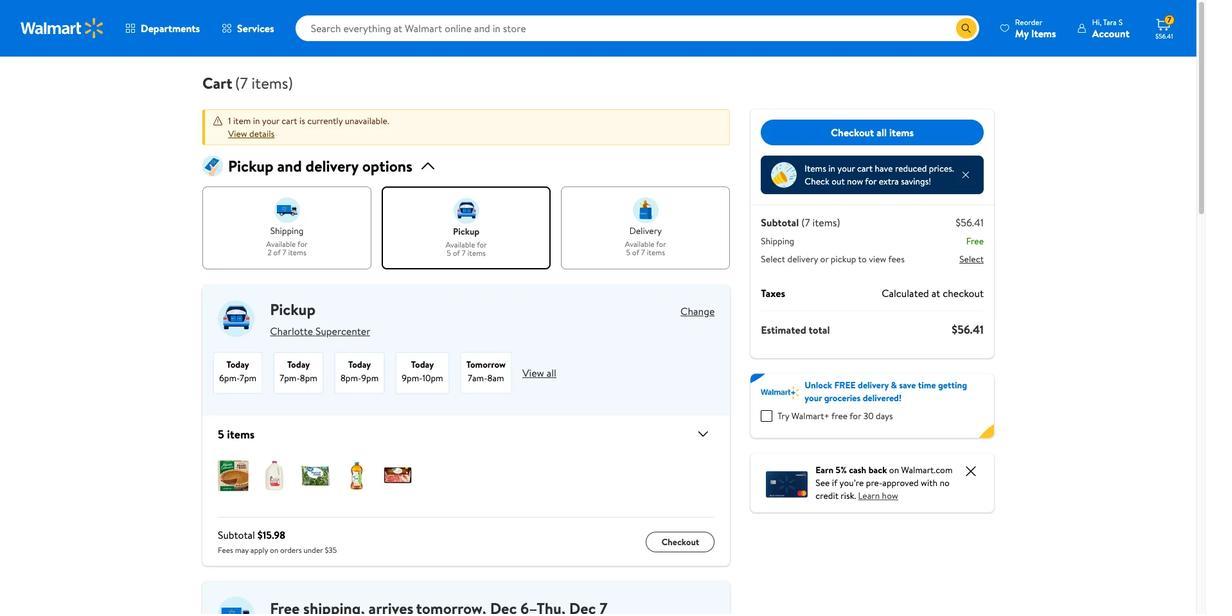 Task type: vqa. For each thing, say whether or not it's contained in the screenshot.
Lights
no



Task type: locate. For each thing, give the bounding box(es) containing it.
view left details
[[228, 127, 247, 140]]

7 inside delivery available for 5 of 7 items
[[642, 247, 645, 258]]

today inside today 7pm-8pm
[[287, 358, 310, 371]]

2 horizontal spatial 5
[[627, 247, 631, 258]]

currently
[[308, 114, 343, 127]]

0 horizontal spatial pickup
[[453, 225, 480, 238]]

view right 8am
[[523, 366, 545, 380]]

0 vertical spatial pickup
[[453, 225, 480, 238]]

available for pickup
[[446, 239, 476, 250]]

delivery inside delivery available for 5 of 7 items
[[630, 224, 662, 237]]

0 horizontal spatial all
[[547, 366, 557, 380]]

on right back
[[890, 464, 900, 476]]

0 vertical spatial your
[[262, 114, 280, 127]]

for left 30 on the right of page
[[850, 410, 862, 422]]

available for delivery
[[625, 238, 655, 249]]

pickup up the charlotte
[[270, 298, 316, 320]]

save
[[900, 379, 917, 392]]

of
[[274, 247, 281, 258], [633, 247, 640, 258], [453, 248, 460, 259]]

of down 'intent image for delivery' on the right top
[[633, 247, 640, 258]]

orders
[[280, 545, 302, 556]]

0 vertical spatial cart
[[282, 114, 297, 127]]

approved
[[883, 476, 919, 489]]

1 vertical spatial your
[[838, 162, 856, 175]]

7 $56.41
[[1156, 14, 1174, 41]]

Try Walmart+ free for 30 days checkbox
[[762, 410, 773, 422]]

departments
[[141, 21, 200, 35]]

pickup
[[453, 225, 480, 238], [831, 253, 857, 266]]

(7 down check in the right top of the page
[[802, 215, 811, 230]]

cart
[[203, 72, 233, 94]]

items) up "or"
[[813, 215, 841, 230]]

1 vertical spatial (7
[[802, 215, 811, 230]]

items inside reorder my items
[[1032, 26, 1057, 40]]

2 vertical spatial $56.41
[[952, 322, 984, 338]]

alert containing 1 item in your cart is currently unavailable.
[[203, 109, 731, 145]]

for right now
[[866, 175, 877, 188]]

for down shipping
[[298, 238, 308, 249]]

0 horizontal spatial in
[[253, 114, 260, 127]]

1 horizontal spatial of
[[453, 248, 460, 259]]

1 horizontal spatial view
[[523, 366, 545, 380]]

1 horizontal spatial items
[[1032, 26, 1057, 40]]

pickup for pickup
[[270, 298, 316, 320]]

your inside unlock free delivery & save time getting your groceries delivered!
[[805, 392, 823, 404]]

dismiss capital one banner image
[[964, 464, 979, 479]]

intent image for pickup image
[[454, 198, 479, 224]]

available inside shipping available for 2 of 7 items
[[266, 238, 296, 249]]

items down intent image for pickup
[[468, 248, 486, 259]]

0 vertical spatial subtotal
[[762, 215, 799, 230]]

5
[[627, 247, 631, 258], [447, 248, 451, 259], [218, 426, 224, 442]]

$56.41 for estimated total
[[952, 322, 984, 338]]

subtotal up "may"
[[218, 528, 255, 542]]

items for pickup
[[468, 248, 486, 259]]

shipping available for 2 of 7 items
[[266, 224, 308, 258]]

7 inside shipping available for 2 of 7 items
[[283, 247, 286, 258]]

for down intent image for pickup
[[477, 239, 487, 250]]

2 vertical spatial your
[[805, 392, 823, 404]]

0 horizontal spatial on
[[270, 545, 279, 556]]

in
[[253, 114, 260, 127], [829, 162, 836, 175]]

1 horizontal spatial pickup
[[831, 253, 857, 266]]

free
[[967, 235, 984, 248]]

items up reduced
[[890, 125, 915, 139]]

for inside items in your cart have reduced prices. check out now for extra savings!
[[866, 175, 877, 188]]

view all items image
[[691, 426, 711, 442]]

charlotte supercenter button
[[270, 321, 371, 342]]

view
[[869, 253, 887, 266]]

1 horizontal spatial subtotal
[[762, 215, 799, 230]]

available inside delivery available for 5 of 7 items
[[625, 238, 655, 249]]

today inside today 8pm-9pm
[[348, 358, 371, 371]]

items for shipping
[[288, 247, 307, 258]]

available down shipping
[[266, 238, 296, 249]]

delivery available for 5 of 7 items
[[625, 224, 667, 258]]

7am-
[[468, 372, 488, 385]]

0 horizontal spatial cart
[[282, 114, 297, 127]]

5%
[[836, 464, 847, 476]]

cart left have
[[858, 162, 873, 175]]

7 for delivery
[[642, 247, 645, 258]]

0 vertical spatial (7
[[235, 72, 248, 94]]

for inside delivery available for 5 of 7 items
[[657, 238, 667, 249]]

1 vertical spatial items)
[[813, 215, 841, 230]]

8am
[[488, 372, 505, 385]]

2 horizontal spatial available
[[625, 238, 655, 249]]

how
[[883, 489, 899, 502]]

$56.41 down checkout
[[952, 322, 984, 338]]

to
[[859, 253, 867, 266]]

1 vertical spatial in
[[829, 162, 836, 175]]

of for pickup
[[453, 248, 460, 259]]

back
[[869, 464, 888, 476]]

view
[[228, 127, 247, 140], [523, 366, 545, 380]]

subtotal (7 items)
[[762, 215, 841, 230]]

1 horizontal spatial select
[[960, 253, 984, 266]]

1 vertical spatial pickup
[[831, 253, 857, 266]]

1 vertical spatial cart
[[858, 162, 873, 175]]

1 vertical spatial checkout
[[662, 535, 700, 548]]

0 horizontal spatial items
[[805, 162, 827, 175]]

items inside shipping available for 2 of 7 items
[[288, 247, 307, 258]]

your up walmart+
[[805, 392, 823, 404]]

2 today from the left
[[287, 358, 310, 371]]

items
[[1032, 26, 1057, 40], [805, 162, 827, 175]]

0 vertical spatial view
[[228, 127, 247, 140]]

0 horizontal spatial subtotal
[[218, 528, 255, 542]]

1 horizontal spatial your
[[805, 392, 823, 404]]

for inside 'pickup available for 5 of 7 items'
[[477, 239, 487, 250]]

2 horizontal spatial your
[[838, 162, 856, 175]]

5 for pickup
[[447, 248, 451, 259]]

great value whole vitamin d milk, gallon, 128 fl oz with addon services image
[[259, 460, 290, 491]]

0 horizontal spatial items)
[[252, 72, 293, 94]]

0 vertical spatial in
[[253, 114, 260, 127]]

reduced price image
[[772, 162, 798, 188]]

items down 'intent image for delivery' on the right top
[[647, 247, 666, 258]]

search icon image
[[962, 23, 972, 33]]

pickup
[[228, 155, 274, 177], [270, 298, 316, 320]]

calculated
[[882, 286, 930, 300]]

0 horizontal spatial view
[[228, 127, 247, 140]]

on inside subtotal $15.98 fees may apply on orders under $35
[[270, 545, 279, 556]]

items inside items in your cart have reduced prices. check out now for extra savings!
[[805, 162, 827, 175]]

0 vertical spatial checkout
[[831, 125, 875, 139]]

cart
[[282, 114, 297, 127], [858, 162, 873, 175]]

delivery
[[306, 155, 359, 177], [630, 224, 662, 237], [788, 253, 819, 266], [858, 379, 889, 392]]

today inside today 6pm-7pm
[[227, 358, 249, 371]]

of right 2
[[274, 247, 281, 258]]

items inside delivery available for 5 of 7 items
[[647, 247, 666, 258]]

all inside checkout all items button
[[877, 125, 887, 139]]

delivery down 'intent image for delivery' on the right top
[[630, 224, 662, 237]]

1 horizontal spatial 5
[[447, 248, 451, 259]]

1 horizontal spatial available
[[446, 239, 476, 250]]

for inside shipping available for 2 of 7 items
[[298, 238, 308, 249]]

earn 5% cash back on walmart.com
[[816, 464, 953, 476]]

in right item
[[253, 114, 260, 127]]

0 vertical spatial items)
[[252, 72, 293, 94]]

reduced
[[896, 162, 928, 175]]

1 horizontal spatial on
[[890, 464, 900, 476]]

on
[[890, 464, 900, 476], [270, 545, 279, 556]]

free
[[835, 379, 856, 392]]

all for view
[[547, 366, 557, 380]]

(7 for cart
[[235, 72, 248, 94]]

7 down intent image for pickup
[[462, 248, 466, 259]]

items) for cart (7 items)
[[252, 72, 293, 94]]

today for 9pm
[[348, 358, 371, 371]]

pickup left to
[[831, 253, 857, 266]]

available down 'intent image for delivery' on the right top
[[625, 238, 655, 249]]

2 select from the left
[[960, 253, 984, 266]]

0 vertical spatial all
[[877, 125, 887, 139]]

subtotal up shipping
[[762, 215, 799, 230]]

your right check in the right top of the page
[[838, 162, 856, 175]]

checkout all items button
[[762, 120, 984, 145]]

items
[[890, 125, 915, 139], [288, 247, 307, 258], [647, 247, 666, 258], [468, 248, 486, 259], [227, 426, 255, 442]]

pickup down intent image for pickup
[[453, 225, 480, 238]]

total
[[809, 322, 830, 337]]

your inside items in your cart have reduced prices. check out now for extra savings!
[[838, 162, 856, 175]]

list containing shipping
[[203, 186, 731, 269]]

0 horizontal spatial available
[[266, 238, 296, 249]]

list
[[203, 186, 731, 269]]

subtotal inside subtotal $15.98 fees may apply on orders under $35
[[218, 528, 255, 542]]

view all
[[523, 366, 557, 380]]

of inside delivery available for 5 of 7 items
[[633, 247, 640, 258]]

5 inside delivery available for 5 of 7 items
[[627, 247, 631, 258]]

0 horizontal spatial checkout
[[662, 535, 700, 548]]

select for select delivery or pickup to view fees
[[762, 253, 786, 266]]

1 horizontal spatial cart
[[858, 162, 873, 175]]

for inside banner
[[850, 410, 862, 422]]

items) for subtotal (7 items)
[[813, 215, 841, 230]]

alert
[[203, 109, 731, 145]]

tomorrow
[[467, 358, 506, 371]]

5 inside 'pickup available for 5 of 7 items'
[[447, 248, 451, 259]]

for for pickup
[[477, 239, 487, 250]]

now
[[848, 175, 864, 188]]

(7
[[235, 72, 248, 94], [802, 215, 811, 230]]

0 horizontal spatial of
[[274, 247, 281, 258]]

hi,
[[1093, 16, 1102, 27]]

&
[[891, 379, 898, 392]]

7 inside 'pickup available for 5 of 7 items'
[[462, 248, 466, 259]]

1 horizontal spatial checkout
[[831, 125, 875, 139]]

1 horizontal spatial (7
[[802, 215, 811, 230]]

view inside 1 item in your cart is currently unavailable. view details
[[228, 127, 247, 140]]

options
[[362, 155, 413, 177]]

1 horizontal spatial in
[[829, 162, 836, 175]]

in inside items in your cart have reduced prices. check out now for extra savings!
[[829, 162, 836, 175]]

if
[[833, 476, 838, 489]]

great value hickory smoked bacon, 12 oz with addon services image
[[383, 460, 413, 491]]

is
[[300, 114, 305, 127]]

on right apply
[[270, 545, 279, 556]]

7 down 'intent image for delivery' on the right top
[[642, 247, 645, 258]]

1 vertical spatial $56.41
[[956, 215, 984, 230]]

all up have
[[877, 125, 887, 139]]

(7 right cart
[[235, 72, 248, 94]]

pickup down the view details 'button'
[[228, 155, 274, 177]]

0 horizontal spatial select
[[762, 253, 786, 266]]

calculated at checkout
[[882, 286, 984, 300]]

7 for pickup
[[462, 248, 466, 259]]

today up 10pm
[[411, 358, 434, 371]]

items left out
[[805, 162, 827, 175]]

select down shipping
[[762, 253, 786, 266]]

of down intent image for pickup
[[453, 248, 460, 259]]

4 today from the left
[[411, 358, 434, 371]]

3 today from the left
[[348, 358, 371, 371]]

1 vertical spatial view
[[523, 366, 545, 380]]

today for 10pm
[[411, 358, 434, 371]]

checkout
[[831, 125, 875, 139], [662, 535, 700, 548]]

your inside 1 item in your cart is currently unavailable. view details
[[262, 114, 280, 127]]

view details button
[[228, 127, 275, 140]]

cart left is
[[282, 114, 297, 127]]

$56.41 up free
[[956, 215, 984, 230]]

subtotal for subtotal $15.98 fees may apply on orders under $35
[[218, 528, 255, 542]]

of inside 'pickup available for 5 of 7 items'
[[453, 248, 460, 259]]

$56.41
[[1156, 32, 1174, 41], [956, 215, 984, 230], [952, 322, 984, 338]]

0 vertical spatial pickup
[[228, 155, 274, 177]]

your right item
[[262, 114, 280, 127]]

banner
[[751, 374, 995, 438]]

delivery left "or"
[[788, 253, 819, 266]]

with
[[922, 476, 938, 489]]

1 vertical spatial items
[[805, 162, 827, 175]]

today 6pm-7pm
[[219, 358, 257, 385]]

in left now
[[829, 162, 836, 175]]

may
[[235, 545, 249, 556]]

1 select from the left
[[762, 253, 786, 266]]

unavailable.
[[345, 114, 390, 127]]

1 horizontal spatial all
[[877, 125, 887, 139]]

0 vertical spatial items
[[1032, 26, 1057, 40]]

unlock
[[805, 379, 833, 392]]

7 right 2
[[283, 247, 286, 258]]

great value frozen broccoli florets, 12 oz steamable bag with addon services image
[[300, 460, 331, 491]]

0 horizontal spatial your
[[262, 114, 280, 127]]

9pm-
[[402, 372, 423, 385]]

1 vertical spatial subtotal
[[218, 528, 255, 542]]

items right my
[[1032, 26, 1057, 40]]

all for checkout
[[877, 125, 887, 139]]

all
[[877, 125, 887, 139], [547, 366, 557, 380]]

1 vertical spatial all
[[547, 366, 557, 380]]

today inside the today 9pm-10pm
[[411, 358, 434, 371]]

delivery left &
[[858, 379, 889, 392]]

intent image for shipping image
[[274, 197, 300, 223]]

Walmart Site-Wide search field
[[296, 15, 980, 41]]

today 9pm-10pm
[[402, 358, 443, 385]]

charlotte
[[270, 324, 313, 338]]

7 right s
[[1168, 14, 1172, 25]]

items) up details
[[252, 72, 293, 94]]

$56.41 right account
[[1156, 32, 1174, 41]]

all right 8am
[[547, 366, 557, 380]]

select down free
[[960, 253, 984, 266]]

available down intent image for pickup
[[446, 239, 476, 250]]

try
[[778, 410, 790, 422]]

select delivery or pickup to view fees
[[762, 253, 905, 266]]

for down 'intent image for delivery' on the right top
[[657, 238, 667, 249]]

today up "7pm-" at left
[[287, 358, 310, 371]]

available inside 'pickup available for 5 of 7 items'
[[446, 239, 476, 250]]

items inside 'pickup available for 5 of 7 items'
[[468, 248, 486, 259]]

1 vertical spatial on
[[270, 545, 279, 556]]

of inside shipping available for 2 of 7 items
[[274, 247, 281, 258]]

today up 6pm-
[[227, 358, 249, 371]]

today up 8pm-
[[348, 358, 371, 371]]

select
[[762, 253, 786, 266], [960, 253, 984, 266]]

2 horizontal spatial of
[[633, 247, 640, 258]]

account
[[1093, 26, 1130, 40]]

0 horizontal spatial (7
[[235, 72, 248, 94]]

close nudge image
[[961, 170, 972, 180]]

1 horizontal spatial items)
[[813, 215, 841, 230]]

out
[[832, 175, 845, 188]]

today for 8pm
[[287, 358, 310, 371]]

1 vertical spatial pickup
[[270, 298, 316, 320]]

intent image for delivery image
[[633, 197, 659, 223]]

items down shipping
[[288, 247, 307, 258]]

1 today from the left
[[227, 358, 249, 371]]



Task type: describe. For each thing, give the bounding box(es) containing it.
available for shipping
[[266, 238, 296, 249]]

shipping
[[762, 235, 795, 248]]

see if you're pre-approved with no credit risk.
[[816, 476, 950, 502]]

9pm
[[362, 372, 379, 385]]

cart inside 1 item in your cart is currently unavailable. view details
[[282, 114, 297, 127]]

5 items
[[218, 426, 255, 442]]

for for delivery
[[657, 238, 667, 249]]

prices.
[[930, 162, 955, 175]]

subtotal for subtotal (7 items)
[[762, 215, 799, 230]]

learn
[[859, 489, 880, 502]]

departments button
[[114, 13, 211, 44]]

you're
[[840, 476, 864, 489]]

subtotal $15.98 fees may apply on orders under $35
[[218, 528, 337, 556]]

reorder
[[1016, 16, 1043, 27]]

$56.41 for subtotal
[[956, 215, 984, 230]]

risk.
[[841, 489, 857, 502]]

supercenter
[[316, 324, 371, 338]]

getting
[[939, 379, 968, 392]]

checkout
[[943, 286, 984, 300]]

cart inside items in your cart have reduced prices. check out now for extra savings!
[[858, 162, 873, 175]]

item
[[233, 114, 251, 127]]

$15.98
[[258, 528, 286, 542]]

savings!
[[902, 175, 932, 188]]

of for delivery
[[633, 247, 640, 258]]

s
[[1119, 16, 1124, 27]]

reorder my items
[[1016, 16, 1057, 40]]

services
[[237, 21, 274, 35]]

shipping
[[270, 224, 304, 237]]

no
[[940, 476, 950, 489]]

pickup inside 'pickup available for 5 of 7 items'
[[453, 225, 480, 238]]

at
[[932, 286, 941, 300]]

8pm
[[300, 372, 318, 385]]

pickup and delivery options
[[228, 155, 413, 177]]

groceries
[[825, 392, 861, 404]]

for for shipping
[[298, 238, 308, 249]]

walmart plus image
[[762, 386, 800, 399]]

or
[[821, 253, 829, 266]]

today for 7pm
[[227, 358, 249, 371]]

Search search field
[[296, 15, 980, 41]]

pickup available for 5 of 7 items
[[446, 225, 487, 259]]

tara
[[1104, 16, 1118, 27]]

7 for shipping
[[283, 247, 286, 258]]

in inside 1 item in your cart is currently unavailable. view details
[[253, 114, 260, 127]]

learn how
[[859, 489, 899, 502]]

banner containing unlock free delivery & save time getting your groceries delivered!
[[751, 374, 995, 438]]

7pm-
[[280, 372, 300, 385]]

marie callender's pumpkin pie, 36 oz (frozen) with addon services image
[[218, 460, 249, 491]]

checkout for checkout all items
[[831, 125, 875, 139]]

0 horizontal spatial 5
[[218, 426, 224, 442]]

cart_gic_illustration image
[[203, 156, 223, 176]]

fees
[[218, 545, 233, 556]]

see
[[816, 476, 830, 489]]

pre-
[[867, 476, 883, 489]]

10pm
[[423, 372, 443, 385]]

select for select button
[[960, 253, 984, 266]]

learn how link
[[859, 489, 899, 502]]

walmart image
[[21, 18, 104, 39]]

1
[[228, 114, 231, 127]]

items up marie callender's pumpkin pie, 36 oz (frozen) with addon services icon
[[227, 426, 255, 442]]

change button
[[681, 304, 715, 318]]

delivered!
[[863, 392, 902, 404]]

2
[[268, 247, 272, 258]]

try walmart+ free for 30 days
[[778, 410, 894, 422]]

time
[[919, 379, 937, 392]]

hi, tara s account
[[1093, 16, 1130, 40]]

walmart.com
[[902, 464, 953, 476]]

charlotte supercenter
[[270, 324, 371, 338]]

free shipping, arrives tomorrow, dec 6 to thu, dec 7 5675 seths dr element
[[203, 581, 731, 614]]

0 vertical spatial $56.41
[[1156, 32, 1174, 41]]

6pm-
[[219, 372, 240, 385]]

estimated total
[[762, 322, 830, 337]]

and
[[277, 155, 302, 177]]

earn
[[816, 464, 834, 476]]

of for shipping
[[274, 247, 281, 258]]

taxes
[[762, 286, 786, 300]]

pickup for pickup and delivery options
[[228, 155, 274, 177]]

delivery inside unlock free delivery & save time getting your groceries delivered!
[[858, 379, 889, 392]]

items in your cart have reduced prices. check out now for extra savings!
[[805, 162, 955, 188]]

tomorrow 7am-8am
[[467, 358, 506, 385]]

checkout button
[[647, 532, 715, 552]]

days
[[876, 410, 894, 422]]

checkout for checkout
[[662, 535, 700, 548]]

unlock free delivery & save time getting your groceries delivered!
[[805, 379, 968, 404]]

30
[[864, 410, 874, 422]]

delivery right and in the left top of the page
[[306, 155, 359, 177]]

today 8pm-9pm
[[341, 358, 379, 385]]

services button
[[211, 13, 285, 44]]

today 7pm-8pm
[[280, 358, 318, 385]]

change
[[681, 304, 715, 318]]

5 for delivery
[[627, 247, 631, 258]]

7pm
[[240, 372, 257, 385]]

7 inside 7 $56.41
[[1168, 14, 1172, 25]]

0 vertical spatial on
[[890, 464, 900, 476]]

$35
[[325, 545, 337, 556]]

checkout all items
[[831, 125, 915, 139]]

view all button
[[523, 366, 557, 380]]

fulfillment logo image
[[218, 597, 255, 614]]

items inside button
[[890, 125, 915, 139]]

great value 100% apple juice, 96 fl oz with addon services image
[[341, 460, 372, 491]]

walmart+
[[792, 410, 830, 422]]

capital one credit card image
[[767, 468, 808, 497]]

8pm-
[[341, 372, 362, 385]]

select button
[[960, 253, 984, 266]]

(7 for subtotal
[[802, 215, 811, 230]]

estimated
[[762, 322, 807, 337]]

items for delivery
[[647, 247, 666, 258]]

cart (7 items)
[[203, 72, 293, 94]]

check
[[805, 175, 830, 188]]



